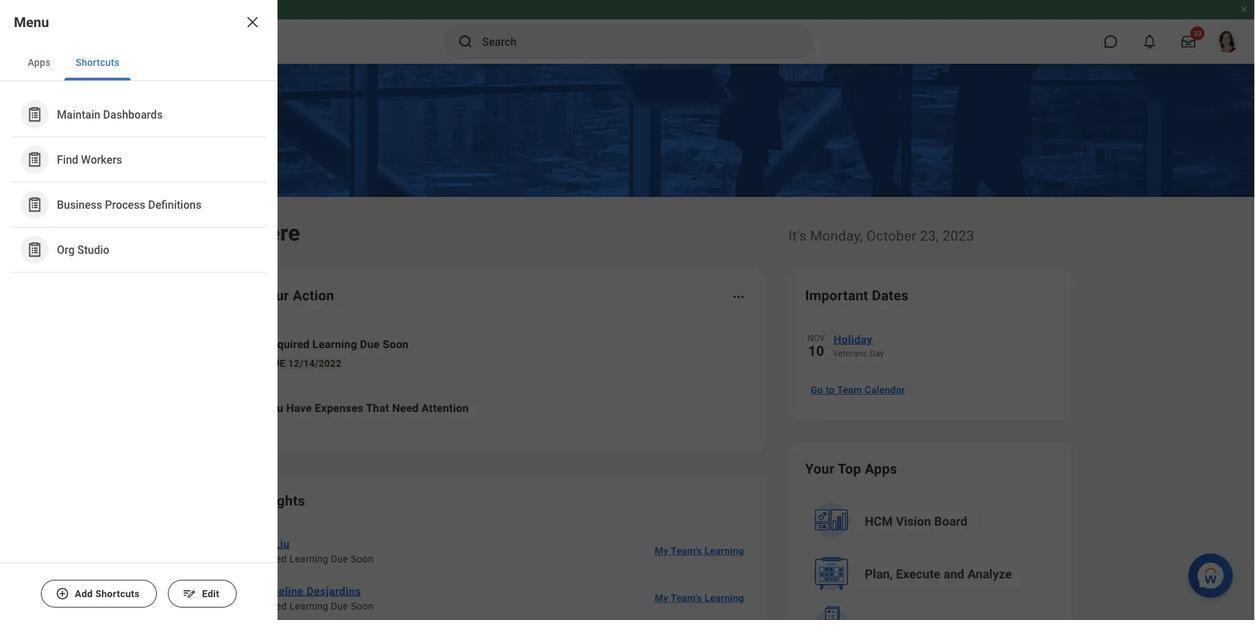 Task type: locate. For each thing, give the bounding box(es) containing it.
org
[[57, 243, 75, 256]]

my team's learning
[[655, 545, 745, 557], [655, 593, 745, 604]]

shortcuts button
[[65, 44, 131, 81]]

1 horizontal spatial your
[[806, 461, 835, 477]]

soon inside beth liu required learning due soon
[[351, 554, 374, 565]]

team right to
[[837, 384, 863, 396]]

1 my team's learning from the top
[[655, 545, 745, 557]]

due inside the jacqueline desjardins required learning due soon
[[331, 601, 348, 612]]

1 clipboard image from the top
[[26, 106, 43, 123]]

monday,
[[811, 228, 863, 244]]

0 vertical spatial shortcuts
[[76, 57, 120, 68]]

clipboard image left org at the top
[[26, 241, 43, 259]]

vision
[[896, 515, 932, 529]]

2023
[[943, 228, 975, 244]]

business process definitions
[[57, 198, 202, 211]]

required down jacqueline
[[247, 601, 287, 612]]

2 team's from the top
[[671, 593, 702, 604]]

0 vertical spatial team's
[[671, 545, 702, 557]]

my team's learning button for desjardins
[[650, 585, 750, 612]]

have
[[286, 402, 312, 415]]

business
[[57, 198, 102, 211]]

shortcuts inside shortcuts button
[[76, 57, 120, 68]]

plan, execute and analyze button
[[807, 550, 1057, 600]]

2 vertical spatial clipboard image
[[26, 241, 43, 259]]

holiday
[[834, 333, 873, 346]]

soon up desjardins
[[351, 554, 374, 565]]

hello there
[[184, 220, 300, 246]]

1 horizontal spatial apps
[[865, 461, 898, 477]]

need
[[392, 402, 419, 415]]

top
[[838, 461, 862, 477]]

1 horizontal spatial team
[[837, 384, 863, 396]]

list
[[0, 81, 278, 284]]

shortcuts up maintain dashboards
[[76, 57, 120, 68]]

soon inside the jacqueline desjardins required learning due soon
[[351, 601, 374, 612]]

tab list containing apps
[[0, 44, 278, 81]]

apps down menu
[[28, 57, 51, 68]]

your
[[260, 287, 289, 304], [806, 461, 835, 477]]

plus circle image
[[55, 587, 69, 601]]

23,
[[921, 228, 939, 244]]

my for beth liu
[[655, 545, 669, 557]]

awaiting
[[200, 287, 256, 304]]

0 horizontal spatial team
[[200, 493, 236, 509]]

clipboard image for org studio
[[26, 241, 43, 259]]

org studio
[[57, 243, 109, 256]]

clipboard image inside org studio link
[[26, 241, 43, 259]]

execute
[[897, 568, 941, 582]]

profile logan mcneil element
[[1209, 26, 1247, 57]]

x image
[[244, 14, 261, 31]]

process
[[105, 198, 145, 211]]

12/14/2022
[[288, 358, 342, 369]]

1 vertical spatial shortcuts
[[95, 589, 140, 600]]

close environment banner image
[[1241, 5, 1249, 13]]

due down desjardins
[[331, 601, 348, 612]]

apps button
[[17, 44, 62, 81]]

holiday veterans day
[[833, 333, 885, 359]]

0 vertical spatial soon
[[383, 338, 409, 351]]

definitions
[[148, 198, 202, 211]]

my team's learning button
[[650, 537, 750, 565], [650, 585, 750, 612]]

2 my team's learning from the top
[[655, 593, 745, 604]]

add shortcuts button
[[41, 580, 157, 608]]

apps inside hello there main content
[[865, 461, 898, 477]]

1 vertical spatial your
[[806, 461, 835, 477]]

0 vertical spatial team
[[837, 384, 863, 396]]

due
[[360, 338, 380, 351], [267, 358, 286, 369], [331, 554, 348, 565], [331, 601, 348, 612]]

1 vertical spatial clipboard image
[[26, 151, 43, 168]]

1 vertical spatial my
[[655, 593, 669, 604]]

add
[[75, 589, 93, 600]]

hcm vision board button
[[807, 497, 1057, 547]]

soon
[[383, 338, 409, 351], [351, 554, 374, 565], [351, 601, 374, 612]]

jacqueline desjardins button
[[242, 583, 367, 600]]

clipboard image left maintain
[[26, 106, 43, 123]]

0 horizontal spatial your
[[260, 287, 289, 304]]

0 vertical spatial your
[[260, 287, 289, 304]]

beth liu button
[[242, 536, 295, 553]]

team left highlights
[[200, 493, 236, 509]]

my team's learning for liu
[[655, 545, 745, 557]]

hello
[[184, 220, 236, 246]]

0 horizontal spatial apps
[[28, 57, 51, 68]]

clipboard image
[[26, 106, 43, 123], [26, 151, 43, 168], [26, 241, 43, 259]]

tab list
[[0, 44, 278, 81]]

due inside beth liu required learning due soon
[[331, 554, 348, 565]]

2 my team's learning button from the top
[[650, 585, 750, 612]]

1 vertical spatial required
[[247, 554, 287, 565]]

maintain dashboards link
[[14, 95, 264, 134]]

required up 12/14/2022
[[264, 338, 310, 351]]

2 vertical spatial soon
[[351, 601, 374, 612]]

apps right top
[[865, 461, 898, 477]]

learning
[[313, 338, 357, 351], [705, 545, 745, 557], [290, 554, 328, 565], [705, 593, 745, 604], [290, 601, 328, 612]]

0 vertical spatial apps
[[28, 57, 51, 68]]

1 vertical spatial my team's learning
[[655, 593, 745, 604]]

3 clipboard image from the top
[[26, 241, 43, 259]]

soon down desjardins
[[351, 601, 374, 612]]

2 my from the top
[[655, 593, 669, 604]]

dates
[[872, 287, 909, 304]]

nov 10
[[808, 334, 825, 359]]

team's for desjardins
[[671, 593, 702, 604]]

due up "you have expenses that need attention"
[[360, 338, 380, 351]]

my team's learning for desjardins
[[655, 593, 745, 604]]

team's
[[671, 545, 702, 557], [671, 593, 702, 604]]

apps
[[28, 57, 51, 68], [865, 461, 898, 477]]

required for beth liu
[[247, 554, 287, 565]]

clipboard image for find workers
[[26, 151, 43, 168]]

clipboard image for maintain dashboards
[[26, 106, 43, 123]]

soon for liu
[[351, 554, 374, 565]]

plan, execute and analyze
[[865, 568, 1012, 582]]

banner
[[0, 0, 1256, 64]]

jacqueline desjardins required learning due soon
[[247, 585, 374, 612]]

1 vertical spatial team's
[[671, 593, 702, 604]]

0 vertical spatial my team's learning
[[655, 545, 745, 557]]

you have expenses that need attention
[[264, 402, 469, 415]]

due for learning
[[267, 358, 286, 369]]

1 my team's learning button from the top
[[650, 537, 750, 565]]

1 vertical spatial apps
[[865, 461, 898, 477]]

0 vertical spatial my
[[655, 545, 669, 557]]

shortcuts
[[76, 57, 120, 68], [95, 589, 140, 600]]

your left action
[[260, 287, 289, 304]]

shortcuts right add
[[95, 589, 140, 600]]

clipboard image inside maintain dashboards link
[[26, 106, 43, 123]]

required inside required learning due soon due 12/14/2022
[[264, 338, 310, 351]]

team
[[837, 384, 863, 396], [200, 493, 236, 509]]

desjardins
[[307, 585, 361, 598]]

soon up the need
[[383, 338, 409, 351]]

2 clipboard image from the top
[[26, 151, 43, 168]]

calendar
[[865, 384, 906, 396]]

inbox large image
[[1182, 35, 1196, 49]]

1 team's from the top
[[671, 545, 702, 557]]

workers
[[81, 153, 122, 166]]

beth
[[247, 538, 271, 551]]

hello there main content
[[0, 64, 1256, 621]]

required inside beth liu required learning due soon
[[247, 554, 287, 565]]

0 vertical spatial my team's learning button
[[650, 537, 750, 565]]

due up desjardins
[[331, 554, 348, 565]]

0 vertical spatial clipboard image
[[26, 106, 43, 123]]

1 vertical spatial soon
[[351, 554, 374, 565]]

clipboard image left 'find'
[[26, 151, 43, 168]]

1 vertical spatial team
[[200, 493, 236, 509]]

2 vertical spatial required
[[247, 601, 287, 612]]

menu
[[14, 14, 49, 30]]

1 vertical spatial my team's learning button
[[650, 585, 750, 612]]

search image
[[457, 33, 474, 50]]

required inside the jacqueline desjardins required learning due soon
[[247, 601, 287, 612]]

find workers link
[[14, 140, 264, 179]]

clipboard image
[[26, 196, 43, 213]]

your left top
[[806, 461, 835, 477]]

required down beth liu button
[[247, 554, 287, 565]]

learning inside beth liu required learning due soon
[[290, 554, 328, 565]]

my
[[655, 545, 669, 557], [655, 593, 669, 604]]

clipboard image inside find workers link
[[26, 151, 43, 168]]

required
[[264, 338, 310, 351], [247, 554, 287, 565], [247, 601, 287, 612]]

1 my from the top
[[655, 545, 669, 557]]

board
[[935, 515, 968, 529]]

and
[[944, 568, 965, 582]]

holiday button
[[833, 330, 1056, 348]]

text edit image
[[183, 587, 197, 601]]

0 vertical spatial required
[[264, 338, 310, 351]]

due left 12/14/2022
[[267, 358, 286, 369]]



Task type: vqa. For each thing, say whether or not it's contained in the screenshot.
Fullscreen "icon"
no



Task type: describe. For each thing, give the bounding box(es) containing it.
soon inside required learning due soon due 12/14/2022
[[383, 338, 409, 351]]

it's
[[789, 228, 807, 244]]

maintain
[[57, 108, 100, 121]]

expenses
[[315, 402, 364, 415]]

team highlights
[[200, 493, 305, 509]]

edit button
[[168, 580, 237, 608]]

team inside button
[[837, 384, 863, 396]]

soon for desjardins
[[351, 601, 374, 612]]

notifications large image
[[1143, 35, 1157, 49]]

that
[[366, 402, 389, 415]]

you have expenses that need attention button
[[200, 380, 750, 436]]

find
[[57, 153, 78, 166]]

it's monday, october 23, 2023
[[789, 228, 975, 244]]

your top apps
[[806, 461, 898, 477]]

hcm vision board
[[865, 515, 968, 529]]

required learning due soon due 12/14/2022
[[264, 338, 409, 369]]

apps inside button
[[28, 57, 51, 68]]

shortcuts inside "add shortcuts" button
[[95, 589, 140, 600]]

attention
[[422, 402, 469, 415]]

learning inside required learning due soon due 12/14/2022
[[313, 338, 357, 351]]

go to team calendar
[[811, 384, 906, 396]]

dashboards
[[103, 108, 163, 121]]

team's for liu
[[671, 545, 702, 557]]

beth liu required learning due soon
[[247, 538, 374, 565]]

important dates
[[806, 287, 909, 304]]

global navigation dialog
[[0, 0, 278, 621]]

maintain dashboards
[[57, 108, 163, 121]]

find workers
[[57, 153, 122, 166]]

important
[[806, 287, 869, 304]]

my team's learning button for liu
[[650, 537, 750, 565]]

go
[[811, 384, 824, 396]]

liu
[[274, 538, 290, 551]]

highlights
[[240, 493, 305, 509]]

you
[[264, 402, 283, 415]]

org studio link
[[14, 230, 264, 269]]

list containing maintain dashboards
[[0, 81, 278, 284]]

there
[[242, 220, 300, 246]]

plan,
[[865, 568, 893, 582]]

my for jacqueline desjardins
[[655, 593, 669, 604]]

analyze
[[968, 568, 1012, 582]]

due for desjardins
[[331, 601, 348, 612]]

october
[[867, 228, 917, 244]]

edit
[[202, 589, 220, 600]]

nov
[[808, 334, 825, 344]]

business process definitions link
[[14, 185, 264, 224]]

veterans
[[833, 349, 868, 359]]

10
[[809, 343, 825, 359]]

go to team calendar button
[[806, 376, 911, 404]]

action
[[293, 287, 334, 304]]

awaiting your action
[[200, 287, 334, 304]]

awaiting your action list
[[200, 325, 750, 436]]

learning inside the jacqueline desjardins required learning due soon
[[290, 601, 328, 612]]

day
[[870, 349, 885, 359]]

studio
[[77, 243, 109, 256]]

required for jacqueline desjardins
[[247, 601, 287, 612]]

due for liu
[[331, 554, 348, 565]]

add shortcuts
[[75, 589, 140, 600]]

team highlights list
[[200, 528, 750, 621]]

to
[[826, 384, 835, 396]]

jacqueline
[[247, 585, 304, 598]]

hcm
[[865, 515, 893, 529]]



